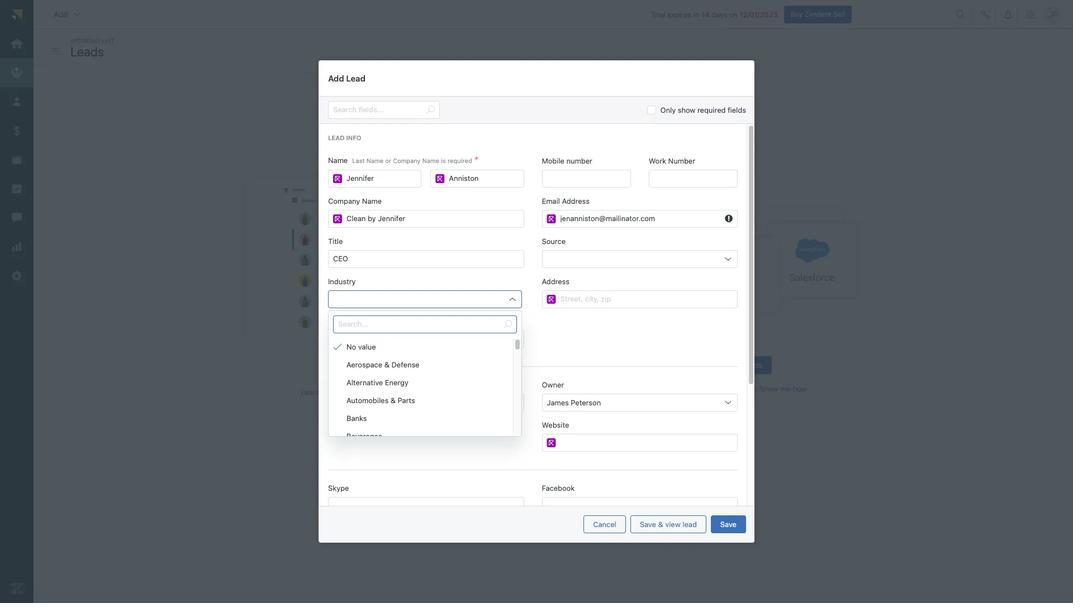 Task type: locate. For each thing, give the bounding box(es) containing it.
0 horizontal spatial company
[[328, 197, 360, 206]]

the down fields
[[738, 121, 749, 130]]

0 horizontal spatial required
[[448, 157, 472, 164]]

and
[[587, 121, 600, 130]]

1 vertical spatial in
[[536, 95, 547, 112]]

0 vertical spatial lead
[[346, 73, 366, 84]]

about down 395
[[599, 133, 618, 142]]

on.
[[565, 133, 576, 142]]

0 vertical spatial add
[[54, 9, 68, 19]]

2 horizontal spatial search image
[[957, 10, 966, 19]]

& inside button
[[658, 520, 663, 529]]

Email Address field
[[560, 211, 721, 227]]

company up title
[[328, 197, 360, 206]]

0 vertical spatial with
[[445, 121, 460, 130]]

learn inside create targeted lead lists with access to over 20 million businesses and 395 million prospect records. or import the leads you're already working on. learn about
[[578, 133, 597, 142]]

1 horizontal spatial search image
[[503, 320, 512, 329]]

1 vertical spatial lead
[[328, 134, 345, 141]]

million
[[524, 121, 545, 130], [617, 121, 639, 130]]

reach fill image for address
[[547, 295, 556, 304]]

name
[[328, 156, 348, 165], [367, 157, 384, 164], [422, 157, 439, 164], [362, 197, 382, 206]]

working list leads
[[70, 37, 115, 59]]

0 vertical spatial &
[[385, 361, 390, 370]]

million up already
[[524, 121, 545, 130]]

1 vertical spatial add
[[328, 73, 344, 84]]

access
[[462, 121, 485, 130]]

about up new
[[322, 388, 342, 397]]

you're
[[487, 133, 508, 142]]

your
[[689, 385, 704, 394]]

1 horizontal spatial with
[[445, 121, 460, 130]]

find new leads
[[346, 364, 397, 373]]

lead up search fields... field
[[346, 73, 366, 84]]

with right lists
[[445, 121, 460, 130]]

0 vertical spatial required
[[698, 106, 726, 115]]

leads up energy
[[379, 364, 397, 373]]

1 horizontal spatial save
[[721, 520, 737, 529]]

no
[[347, 343, 356, 352]]

new down 'alternative energy'
[[369, 388, 383, 397]]

new up the alternative
[[363, 364, 377, 373]]

work number
[[649, 156, 696, 165]]

1 horizontal spatial in
[[694, 10, 700, 19]]

add inside add button
[[54, 9, 68, 19]]

learn
[[578, 133, 597, 142], [301, 388, 320, 397]]

find new leads button
[[337, 360, 406, 378]]

add left chevron down icon
[[54, 9, 68, 19]]

1 vertical spatial with
[[405, 388, 419, 397]]

1 horizontal spatial company
[[393, 157, 421, 164]]

lead left info
[[328, 134, 345, 141]]

leads
[[574, 95, 607, 112], [467, 133, 485, 142], [745, 361, 763, 370], [379, 364, 397, 373], [706, 385, 724, 394], [385, 388, 403, 397]]

records.
[[673, 121, 701, 130]]

& for automobiles
[[391, 396, 396, 405]]

0 vertical spatial lead
[[414, 121, 428, 130]]

lead left lists
[[414, 121, 428, 130]]

million up the leads. at the right top of the page
[[617, 121, 639, 130]]

my
[[733, 361, 743, 370]]

add button
[[45, 3, 90, 25]]

skype
[[328, 484, 349, 493]]

leads down energy
[[385, 388, 403, 397]]

1 horizontal spatial the
[[738, 121, 749, 130]]

number
[[668, 156, 696, 165]]

create
[[358, 121, 381, 130]]

show
[[678, 106, 696, 115]]

company
[[393, 157, 421, 164], [328, 197, 360, 206]]

1 horizontal spatial required
[[698, 106, 726, 115]]

0 vertical spatial about
[[599, 133, 618, 142]]

1 vertical spatial lead
[[683, 520, 697, 529]]

1 vertical spatial &
[[391, 396, 396, 405]]

with down energy
[[405, 388, 419, 397]]

1 vertical spatial about
[[322, 388, 342, 397]]

learn down and
[[578, 133, 597, 142]]

1 horizontal spatial million
[[617, 121, 639, 130]]

import
[[708, 361, 731, 370]]

cancel button
[[584, 516, 626, 534]]

working
[[537, 133, 563, 142]]

with
[[445, 121, 460, 130], [405, 388, 419, 397]]

bring in the leads
[[500, 95, 607, 112]]

about inside create targeted lead lists with access to over 20 million businesses and 395 million prospect records. or import the leads you're already working on. learn about
[[599, 133, 618, 142]]

working
[[70, 37, 100, 44]]

last
[[352, 157, 365, 164]]

add
[[54, 9, 68, 19], [328, 73, 344, 84]]

the
[[550, 95, 570, 112], [738, 121, 749, 130]]

reach fill image for email address
[[547, 215, 556, 224]]

Title field
[[333, 251, 519, 268]]

tags
[[328, 317, 344, 326]]

1 horizontal spatial learn
[[578, 133, 597, 142]]

0 horizontal spatial million
[[524, 121, 545, 130]]

save right the view
[[721, 520, 737, 529]]

Search fields... field
[[333, 102, 422, 119]]

None field
[[331, 331, 521, 348]]

1 vertical spatial search image
[[426, 106, 435, 115]]

1 horizontal spatial add
[[328, 73, 344, 84]]

manually.
[[726, 385, 758, 394]]

1 million from the left
[[524, 121, 545, 130]]

0 vertical spatial in
[[694, 10, 700, 19]]

1 horizontal spatial about
[[599, 133, 618, 142]]

0 horizontal spatial in
[[536, 95, 547, 112]]

save
[[640, 520, 656, 529], [721, 520, 737, 529]]

james peterson
[[547, 399, 601, 407]]

14
[[702, 10, 710, 19]]

name last name or company name is required
[[328, 156, 472, 165]]

show
[[760, 385, 779, 394]]

zendesk image
[[10, 582, 24, 597]]

alternative energy
[[347, 378, 409, 387]]

jp
[[1049, 9, 1058, 19]]

lead
[[414, 121, 428, 130], [683, 520, 697, 529]]

search image for search... field
[[503, 320, 512, 329]]

add up search fields... field
[[328, 73, 344, 84]]

in
[[694, 10, 700, 19], [536, 95, 547, 112]]

learn left status on the bottom left
[[301, 388, 320, 397]]

or
[[385, 157, 391, 164]]

status
[[328, 381, 350, 390]]

the up businesses at the right of the page
[[550, 95, 570, 112]]

finding
[[344, 388, 367, 397]]

0 horizontal spatial learn
[[301, 388, 320, 397]]

name left last
[[328, 156, 348, 165]]

1 vertical spatial learn
[[301, 388, 320, 397]]

address down source at the right top of page
[[542, 277, 570, 286]]

0 horizontal spatial add
[[54, 9, 68, 19]]

leads.
[[620, 133, 640, 142]]

save for save
[[721, 520, 737, 529]]

address down mobile number field
[[562, 197, 590, 206]]

1 vertical spatial the
[[738, 121, 749, 130]]

save button
[[711, 516, 746, 534]]

trial expires in 14 days on 12/01/2023
[[651, 10, 778, 19]]

0 horizontal spatial &
[[385, 361, 390, 370]]

Search... field
[[338, 316, 499, 333]]

value
[[358, 343, 376, 352]]

& left the view
[[658, 520, 663, 529]]

me
[[781, 385, 791, 394]]

&
[[385, 361, 390, 370], [391, 396, 396, 405], [658, 520, 663, 529]]

1 vertical spatial address
[[542, 277, 570, 286]]

& for save
[[658, 520, 663, 529]]

0 vertical spatial search image
[[957, 10, 966, 19]]

beverages
[[347, 432, 382, 441]]

find
[[346, 364, 361, 373]]

trial
[[651, 10, 665, 19]]

new
[[333, 399, 348, 407]]

2 save from the left
[[721, 520, 737, 529]]

0 vertical spatial company
[[393, 157, 421, 164]]

defense
[[392, 361, 420, 370]]

add for add
[[54, 9, 68, 19]]

already
[[510, 133, 535, 142]]

website
[[542, 421, 569, 430]]

1 vertical spatial required
[[448, 157, 472, 164]]

0 vertical spatial new
[[363, 364, 377, 373]]

add for add lead
[[328, 73, 344, 84]]

list
[[102, 37, 115, 44]]

& left parts
[[391, 396, 396, 405]]

lead
[[346, 73, 366, 84], [328, 134, 345, 141]]

0 vertical spatial the
[[550, 95, 570, 112]]

james peterson button
[[542, 394, 738, 412]]

0 vertical spatial address
[[562, 197, 590, 206]]

industry
[[328, 277, 356, 286]]

0 horizontal spatial lead
[[414, 121, 428, 130]]

Last Name field
[[449, 170, 519, 187]]

to
[[487, 121, 494, 130]]

required
[[698, 106, 726, 115], [448, 157, 472, 164]]

2 vertical spatial &
[[658, 520, 663, 529]]

lead right the view
[[683, 520, 697, 529]]

save down facebook field
[[640, 520, 656, 529]]

exclamation sign image
[[725, 214, 733, 224]]

leads down "access"
[[467, 133, 485, 142]]

lead inside create targeted lead lists with access to over 20 million businesses and 395 million prospect records. or import the leads you're already working on. learn about
[[414, 121, 428, 130]]

or
[[703, 121, 712, 130]]

in right bring
[[536, 95, 547, 112]]

address
[[562, 197, 590, 206], [542, 277, 570, 286]]

show me how link
[[760, 385, 807, 394]]

0 horizontal spatial save
[[640, 520, 656, 529]]

add lead
[[328, 73, 366, 84]]

0 horizontal spatial about
[[322, 388, 342, 397]]

395
[[602, 121, 615, 130]]

leads right your
[[706, 385, 724, 394]]

1 horizontal spatial lead
[[683, 520, 697, 529]]

1 vertical spatial new
[[369, 388, 383, 397]]

alternative
[[347, 378, 383, 387]]

1 save from the left
[[640, 520, 656, 529]]

Mobile number field
[[547, 170, 626, 187]]

reach fill image
[[333, 174, 342, 183], [436, 174, 445, 183], [333, 215, 342, 224], [547, 215, 556, 224], [547, 295, 556, 304]]

0 horizontal spatial search image
[[426, 106, 435, 115]]

& left 'defense'
[[385, 361, 390, 370]]

search image
[[957, 10, 966, 19], [426, 106, 435, 115], [503, 320, 512, 329]]

1 horizontal spatial &
[[391, 396, 396, 405]]

required right is
[[448, 157, 472, 164]]

company right or
[[393, 157, 421, 164]]

about
[[599, 133, 618, 142], [322, 388, 342, 397]]

required up the or
[[698, 106, 726, 115]]

in left 14
[[694, 10, 700, 19]]

reach fill image
[[547, 439, 556, 448]]

calls image
[[982, 10, 991, 19]]

name down the first name field
[[362, 197, 382, 206]]

0 horizontal spatial lead
[[328, 134, 345, 141]]

2 vertical spatial search image
[[503, 320, 512, 329]]

2 horizontal spatial &
[[658, 520, 663, 529]]

source
[[542, 237, 566, 246]]

sell
[[834, 10, 845, 18]]

0 vertical spatial learn
[[578, 133, 597, 142]]

company name
[[328, 197, 382, 206]]



Task type: vqa. For each thing, say whether or not it's contained in the screenshot.
and
yes



Task type: describe. For each thing, give the bounding box(es) containing it.
zendesk products image
[[1027, 10, 1035, 18]]

mobile
[[542, 156, 565, 165]]

days
[[712, 10, 728, 19]]

lists
[[430, 121, 443, 130]]

save for save & view lead
[[640, 520, 656, 529]]

0 horizontal spatial the
[[550, 95, 570, 112]]

parts
[[398, 396, 415, 405]]

leads inside create targeted lead lists with access to over 20 million businesses and 395 million prospect records. or import the leads you're already working on. learn about
[[467, 133, 485, 142]]

import my leads
[[708, 361, 763, 370]]

save & view lead
[[640, 520, 697, 529]]

12/01/2023
[[740, 10, 778, 19]]

fields
[[728, 106, 746, 115]]

1 horizontal spatial lead
[[346, 73, 366, 84]]

create targeted lead lists with access to over 20 million businesses and 395 million prospect records. or import the leads you're already working on. learn about
[[358, 121, 749, 142]]

new button
[[328, 394, 524, 412]]

the inside create targeted lead lists with access to over 20 million businesses and 395 million prospect records. or import the leads you're already working on. learn about
[[738, 121, 749, 130]]

info
[[346, 134, 361, 141]]

new inside "find new leads" button
[[363, 364, 377, 373]]

leads. link
[[620, 133, 640, 142]]

add
[[675, 385, 687, 394]]

energy
[[385, 378, 409, 387]]

number
[[567, 156, 593, 165]]

20
[[513, 121, 522, 130]]

name left is
[[422, 157, 439, 164]]

Facebook field
[[547, 498, 733, 515]]

leads right my at the bottom of the page
[[745, 361, 763, 370]]

view
[[665, 520, 681, 529]]

search image for search fields... field
[[426, 106, 435, 115]]

automobiles & parts
[[347, 396, 415, 405]]

jp button
[[1044, 5, 1062, 23]]

owner
[[542, 381, 564, 390]]

peterson
[[571, 399, 601, 407]]

cancel
[[593, 520, 617, 529]]

over
[[496, 121, 511, 130]]

required inside 'name last name or company name is required'
[[448, 157, 472, 164]]

businesses
[[547, 121, 585, 130]]

name left or
[[367, 157, 384, 164]]

banks
[[347, 414, 367, 423]]

save & view lead button
[[631, 516, 707, 534]]

targeted
[[383, 121, 412, 130]]

is
[[441, 157, 446, 164]]

buy
[[791, 10, 803, 18]]

bring
[[500, 95, 533, 112]]

reach fill image for company name
[[333, 215, 342, 224]]

import my leads button
[[699, 357, 772, 375]]

buy zendesk sell
[[791, 10, 845, 18]]

Company Name field
[[347, 211, 519, 227]]

with inside create targeted lead lists with access to over 20 million businesses and 395 million prospect records. or import the leads you're already working on. learn about
[[445, 121, 460, 130]]

leads
[[70, 44, 104, 59]]

0 horizontal spatial with
[[405, 388, 419, 397]]

or, add your leads manually. show me how
[[664, 385, 807, 394]]

asterisk image
[[474, 156, 479, 165]]

reach
[[421, 388, 442, 397]]

lead inside button
[[683, 520, 697, 529]]

facebook
[[542, 484, 575, 493]]

prospect
[[641, 121, 671, 130]]

on
[[730, 10, 738, 19]]

only show required fields
[[661, 106, 746, 115]]

Website field
[[560, 435, 733, 452]]

chevron down image
[[73, 10, 82, 19]]

Work Number field
[[654, 170, 733, 187]]

import
[[714, 121, 736, 130]]

company inside 'name last name or company name is required'
[[393, 157, 421, 164]]

First Name field
[[347, 170, 417, 187]]

& for aerospace
[[385, 361, 390, 370]]

finding new leads with reach link
[[344, 388, 442, 398]]

bell image
[[1004, 10, 1013, 19]]

title
[[328, 237, 343, 246]]

work
[[649, 156, 666, 165]]

no value
[[347, 343, 376, 352]]

zendesk
[[805, 10, 832, 18]]

aerospace
[[347, 361, 383, 370]]

mobile number
[[542, 156, 593, 165]]

1 vertical spatial company
[[328, 197, 360, 206]]

Address field
[[560, 291, 733, 308]]

learn about finding new leads with reach
[[301, 388, 442, 397]]

lead info
[[328, 134, 361, 141]]

email address
[[542, 197, 590, 206]]

2 million from the left
[[617, 121, 639, 130]]

only
[[661, 106, 676, 115]]

buy zendesk sell button
[[784, 5, 852, 23]]

leads up and
[[574, 95, 607, 112]]

email
[[542, 197, 560, 206]]

james
[[547, 399, 569, 407]]

Skype field
[[333, 498, 519, 515]]

expires
[[667, 10, 692, 19]]

automobiles
[[347, 396, 389, 405]]



